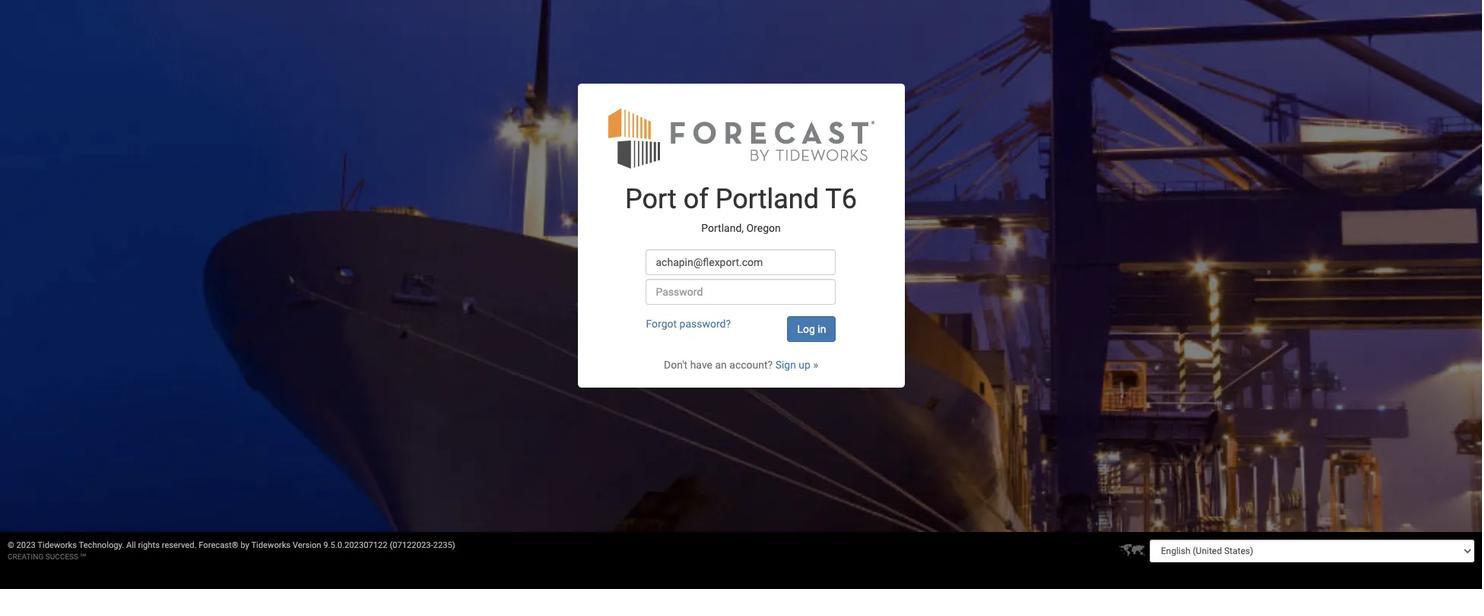 Task type: vqa. For each thing, say whether or not it's contained in the screenshot.
Port at the left top of the page
yes



Task type: describe. For each thing, give the bounding box(es) containing it.
forgot
[[646, 318, 677, 330]]

rights
[[138, 541, 160, 551]]

© 2023 tideworks technology. all rights reserved. forecast® by tideworks version 9.5.0.202307122 (07122023-2235) creating success ℠
[[8, 541, 455, 561]]

success
[[45, 553, 78, 561]]

log
[[797, 323, 815, 335]]

2 tideworks from the left
[[251, 541, 291, 551]]

sign up » link
[[775, 359, 818, 371]]

version
[[293, 541, 321, 551]]

»
[[813, 359, 818, 371]]

of
[[684, 183, 709, 215]]

up
[[799, 359, 811, 371]]

oregon
[[746, 222, 781, 234]]

Email or username text field
[[646, 249, 836, 275]]

portland
[[715, 183, 819, 215]]

account?
[[730, 359, 773, 371]]

9.5.0.202307122
[[323, 541, 388, 551]]

sign
[[775, 359, 796, 371]]

have
[[690, 359, 713, 371]]

2235)
[[433, 541, 455, 551]]

log in button
[[788, 316, 836, 342]]

t6
[[825, 183, 857, 215]]

by
[[241, 541, 249, 551]]



Task type: locate. For each thing, give the bounding box(es) containing it.
technology.
[[79, 541, 124, 551]]

Password password field
[[646, 279, 836, 305]]

forgot password? link
[[646, 318, 731, 330]]

tideworks right by
[[251, 541, 291, 551]]

reserved.
[[162, 541, 197, 551]]

(07122023-
[[390, 541, 433, 551]]

©
[[8, 541, 14, 551]]

creating
[[8, 553, 44, 561]]

portland,
[[701, 222, 744, 234]]

1 horizontal spatial tideworks
[[251, 541, 291, 551]]

2023
[[16, 541, 36, 551]]

port
[[625, 183, 677, 215]]

don't have an account? sign up »
[[664, 359, 818, 371]]

all
[[126, 541, 136, 551]]

forecast®
[[199, 541, 238, 551]]

forecast® by tideworks image
[[608, 106, 874, 170]]

an
[[715, 359, 727, 371]]

port of portland t6 portland, oregon
[[625, 183, 857, 234]]

tideworks
[[37, 541, 77, 551], [251, 541, 291, 551]]

forgot password? log in
[[646, 318, 826, 335]]

password?
[[680, 318, 731, 330]]

tideworks up success
[[37, 541, 77, 551]]

℠
[[80, 553, 86, 561]]

1 tideworks from the left
[[37, 541, 77, 551]]

don't
[[664, 359, 688, 371]]

in
[[818, 323, 826, 335]]

0 horizontal spatial tideworks
[[37, 541, 77, 551]]



